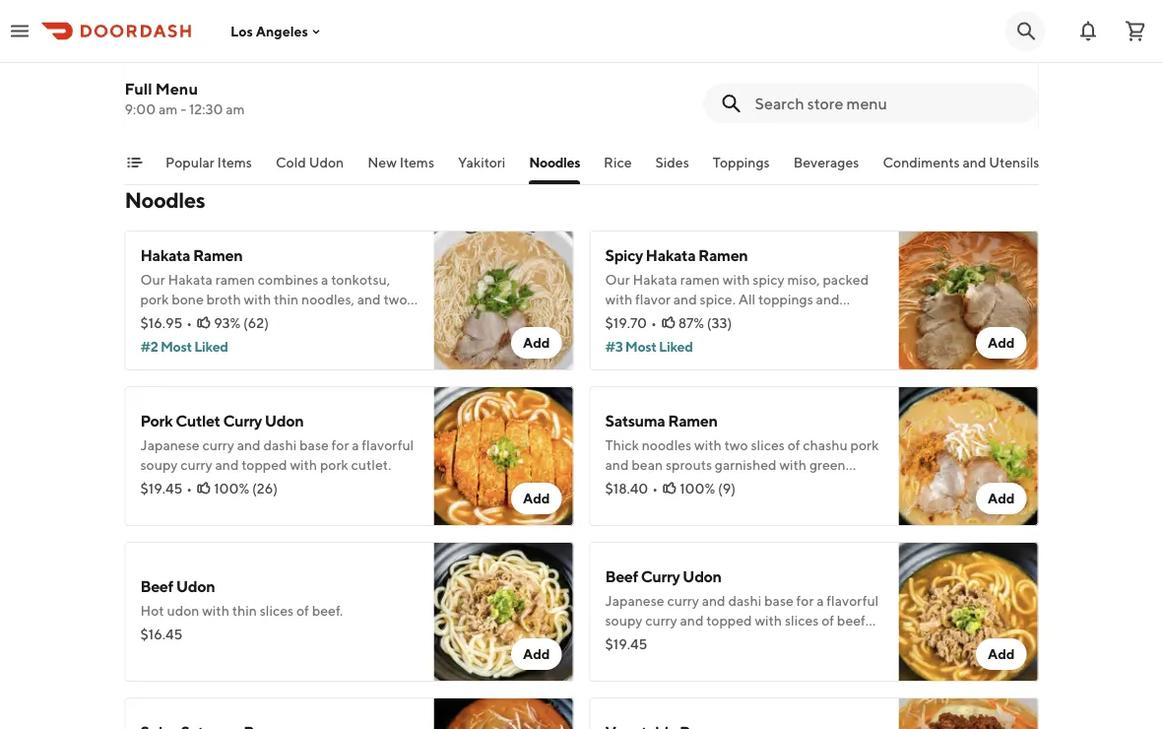 Task type: describe. For each thing, give the bounding box(es) containing it.
broth inside satsuma ramen thick noodles with two slices of chashu pork and bean sprouts garnished with green onions, fried onions in a rich broth of chicken, pork, and vegetables.
[[780, 476, 814, 493]]

spicy hakata ramen our hakata ramen with spicy miso, packed with flavor and spice. all toppings and garnish will be placed on the side.
[[606, 246, 869, 327]]

satsuma ramen thick noodles with two slices of chashu pork and bean sprouts garnished with green onions, fried onions in a rich broth of chicken, pork, and vegetables.
[[606, 411, 879, 512]]

dashi inside beef curry udon japanese curry and dashi base for a flavorful soupy curry and topped with slices of beef and onions.
[[729, 593, 762, 609]]

notification bell image
[[1077, 19, 1101, 43]]

rich
[[753, 476, 777, 493]]

los angeles button
[[231, 23, 324, 39]]

slices inside satsuma ramen thick noodles with two slices of chashu pork and bean sprouts garnished with green onions, fried onions in a rich broth of chicken, pork, and vegetables.
[[751, 437, 785, 453]]

with inside 'beef udon hot udon with thin slices of beef. $16.45'
[[202, 603, 230, 619]]

show menu categories image
[[127, 155, 142, 170]]

chashu inside satsuma ramen thick noodles with two slices of chashu pork and bean sprouts garnished with green onions, fried onions in a rich broth of chicken, pork, and vegetables.
[[803, 437, 848, 453]]

cutlet.
[[351, 457, 392, 473]]

add button for cutlet
[[511, 483, 562, 514]]

$19.70 •
[[606, 315, 657, 331]]

1 vertical spatial noodles
[[125, 187, 205, 213]]

broth inside hakata ramen our hakata ramen combines a tonkotsu, pork bone broth with thin noodles, and two slices of chashu pork. all toppings and garnish will be placed on the side.
[[206, 291, 241, 307]]

fried
[[653, 476, 682, 493]]

base inside beef curry udon japanese curry and dashi base for a flavorful soupy curry and topped with slices of beef and onions.
[[765, 593, 794, 609]]

• for satsuma ramen
[[653, 480, 658, 497]]

full
[[125, 79, 152, 98]]

green
[[810, 457, 846, 473]]

93% (62)
[[214, 315, 269, 331]]

hakata ramen our hakata ramen combines a tonkotsu, pork bone broth with thin noodles, and two slices of chashu pork. all toppings and garnish will be placed on the side.
[[140, 246, 408, 347]]

intestine
[[172, 51, 227, 67]]

thin inside 'beef udon hot udon with thin slices of beef. $16.45'
[[232, 603, 257, 619]]

noodles
[[642, 437, 692, 453]]

(26)
[[252, 480, 278, 497]]

a inside beef curry udon japanese curry and dashi base for a flavorful soupy curry and topped with slices of beef and onions.
[[817, 593, 824, 609]]

add for udon
[[523, 646, 550, 662]]

with left green
[[780, 457, 807, 473]]

ramen inside the spicy hakata ramen our hakata ramen with spicy miso, packed with flavor and spice. all toppings and garnish will be placed on the side.
[[699, 246, 748, 265]]

with inside beef curry udon japanese curry and dashi base for a flavorful soupy curry and topped with slices of beef and onions.
[[755, 612, 783, 629]]

flavor
[[636, 291, 671, 307]]

vegetable ramen image
[[899, 698, 1039, 729]]

• for pork cutlet curry udon
[[187, 480, 192, 497]]

toppings
[[713, 154, 770, 170]]

dashi inside pork cutlet curry udon japanese curry and dashi base for a flavorful soupy curry and topped with pork cutlet.
[[264, 437, 297, 453]]

items for new items
[[399, 154, 434, 170]]

condiments and utensils button
[[883, 153, 1040, 184]]

miso,
[[788, 271, 820, 288]]

rice button
[[604, 153, 632, 184]]

beef
[[837, 612, 866, 629]]

garnish inside hakata ramen our hakata ramen combines a tonkotsu, pork bone broth with thin noodles, and two slices of chashu pork. all toppings and garnish will be placed on the side.
[[140, 331, 186, 347]]

new
[[367, 154, 396, 170]]

100% (9)
[[680, 480, 736, 497]]

garnished
[[715, 457, 777, 473]]

a inside satsuma ramen thick noodles with two slices of chashu pork and bean sprouts garnished with green onions, fried onions in a rich broth of chicken, pork, and vegetables.
[[743, 476, 751, 493]]

beverages button
[[793, 153, 859, 184]]

los
[[231, 23, 253, 39]]

soupy inside pork cutlet curry udon japanese curry and dashi base for a flavorful soupy curry and topped with pork cutlet.
[[140, 457, 178, 473]]

soupy inside beef curry udon japanese curry and dashi base for a flavorful soupy curry and topped with slices of beef and onions.
[[606, 612, 643, 629]]

toppings inside hakata ramen our hakata ramen combines a tonkotsu, pork bone broth with thin noodles, and two slices of chashu pork. all toppings and garnish will be placed on the side.
[[294, 311, 349, 327]]

of inside hakata ramen our hakata ramen combines a tonkotsu, pork bone broth with thin noodles, and two slices of chashu pork. all toppings and garnish will be placed on the side.
[[177, 311, 190, 327]]

japanese inside pork cutlet curry udon japanese curry and dashi base for a flavorful soupy curry and topped with pork cutlet.
[[140, 437, 200, 453]]

items for popular items
[[217, 154, 252, 170]]

beverages
[[793, 154, 859, 170]]

onions.
[[632, 632, 677, 648]]

skewer
[[230, 51, 274, 67]]

menu
[[156, 79, 198, 98]]

udon
[[167, 603, 199, 619]]

yakitori
[[458, 154, 505, 170]]

two inside satsuma ramen thick noodles with two slices of chashu pork and bean sprouts garnished with green onions, fried onions in a rich broth of chicken, pork, and vegetables.
[[725, 437, 749, 453]]

• for hakata ramen
[[187, 315, 192, 331]]

87% (33)
[[679, 315, 732, 331]]

cold
[[275, 154, 306, 170]]

japanese inside beef curry udon japanese curry and dashi base for a flavorful soupy curry and topped with slices of beef and onions.
[[606, 593, 665, 609]]

chashu inside hakata ramen our hakata ramen combines a tonkotsu, pork bone broth with thin noodles, and two slices of chashu pork. all toppings and garnish will be placed on the side.
[[193, 311, 237, 327]]

$19.45 for $19.45
[[606, 636, 648, 652]]

combines
[[258, 271, 319, 288]]

will inside the spicy hakata ramen our hakata ramen with spicy miso, packed with flavor and spice. all toppings and garnish will be placed on the side.
[[654, 311, 675, 327]]

cutlet
[[176, 411, 220, 430]]

$19.45 •
[[140, 480, 192, 497]]

toppings inside the spicy hakata ramen our hakata ramen with spicy miso, packed with flavor and spice. all toppings and garnish will be placed on the side.
[[759, 291, 814, 307]]

beef udon hot udon with thin slices of beef. $16.45
[[140, 577, 343, 642]]

shiro
[[140, 25, 177, 44]]

shiro (3pc) pork intestine skewer $14.50
[[140, 25, 274, 91]]

beef curry udon image
[[899, 542, 1039, 682]]

#2
[[140, 338, 158, 355]]

all inside hakata ramen our hakata ramen combines a tonkotsu, pork bone broth with thin noodles, and two slices of chashu pork. all toppings and garnish will be placed on the side.
[[274, 311, 292, 327]]

sprouts
[[666, 457, 713, 473]]

open menu image
[[8, 19, 32, 43]]

0 items, open order cart image
[[1124, 19, 1148, 43]]

with inside pork cutlet curry udon japanese curry and dashi base for a flavorful soupy curry and topped with pork cutlet.
[[290, 457, 317, 473]]

of inside 'beef udon hot udon with thin slices of beef. $16.45'
[[297, 603, 309, 619]]

#3
[[606, 338, 623, 355]]

cold udon button
[[275, 153, 344, 184]]

popular items
[[165, 154, 252, 170]]

will inside hakata ramen our hakata ramen combines a tonkotsu, pork bone broth with thin noodles, and two slices of chashu pork. all toppings and garnish will be placed on the side.
[[189, 331, 210, 347]]

topped inside pork cutlet curry udon japanese curry and dashi base for a flavorful soupy curry and topped with pork cutlet.
[[242, 457, 287, 473]]

udon inside 'beef udon hot udon with thin slices of beef. $16.45'
[[176, 577, 215, 596]]

side. inside hakata ramen our hakata ramen combines a tonkotsu, pork bone broth with thin noodles, and two slices of chashu pork. all toppings and garnish will be placed on the side.
[[319, 331, 348, 347]]

• for spicy hakata ramen
[[651, 315, 657, 331]]

beef for beef udon
[[140, 577, 173, 596]]

#3 most liked
[[606, 338, 693, 355]]

rice
[[604, 154, 632, 170]]

bean
[[632, 457, 663, 473]]

$14.50
[[140, 74, 184, 91]]

hot
[[140, 603, 164, 619]]

los angeles
[[231, 23, 308, 39]]

on inside the spicy hakata ramen our hakata ramen with spicy miso, packed with flavor and spice. all toppings and garnish will be placed on the side.
[[742, 311, 758, 327]]

9:00
[[125, 101, 156, 117]]

our inside the spicy hakata ramen our hakata ramen with spicy miso, packed with flavor and spice. all toppings and garnish will be placed on the side.
[[606, 271, 630, 288]]

add button for ramen
[[976, 483, 1027, 514]]

with up '$19.70' on the right of page
[[606, 291, 633, 307]]

(62)
[[243, 315, 269, 331]]

pork cutlet curry udon japanese curry and dashi base for a flavorful soupy curry and topped with pork cutlet.
[[140, 411, 414, 473]]

tonkotsu,
[[331, 271, 390, 288]]

udon inside button
[[309, 154, 344, 170]]

$18.40 •
[[606, 480, 658, 497]]

side. inside the spicy hakata ramen our hakata ramen with spicy miso, packed with flavor and spice. all toppings and garnish will be placed on the side.
[[785, 311, 813, 327]]

placed inside the spicy hakata ramen our hakata ramen with spicy miso, packed with flavor and spice. all toppings and garnish will be placed on the side.
[[697, 311, 739, 327]]

packed
[[823, 271, 869, 288]]

slices inside hakata ramen our hakata ramen combines a tonkotsu, pork bone broth with thin noodles, and two slices of chashu pork. all toppings and garnish will be placed on the side.
[[140, 311, 174, 327]]

spice.
[[700, 291, 736, 307]]

bone
[[172, 291, 204, 307]]

angeles
[[256, 23, 308, 39]]

100% (26)
[[214, 480, 278, 497]]

spicy
[[753, 271, 785, 288]]

spicy hakata ramen image
[[899, 231, 1039, 371]]

condiments
[[883, 154, 960, 170]]

thick
[[606, 437, 639, 453]]

pork inside pork cutlet curry udon japanese curry and dashi base for a flavorful soupy curry and topped with pork cutlet.
[[320, 457, 349, 473]]

the inside the spicy hakata ramen our hakata ramen with spicy miso, packed with flavor and spice. all toppings and garnish will be placed on the side.
[[761, 311, 782, 327]]

hakata ramen image
[[434, 231, 574, 371]]

(3pc)
[[179, 25, 216, 44]]

chicken,
[[606, 496, 658, 512]]

yakitori button
[[458, 153, 505, 184]]

liked for ramen
[[659, 338, 693, 355]]

and inside condiments and utensils button
[[963, 154, 986, 170]]

two inside hakata ramen our hakata ramen combines a tonkotsu, pork bone broth with thin noodles, and two slices of chashu pork. all toppings and garnish will be placed on the side.
[[384, 291, 408, 307]]

onions,
[[606, 476, 650, 493]]

beef curry udon japanese curry and dashi base for a flavorful soupy curry and topped with slices of beef and onions.
[[606, 567, 879, 648]]

condiments and utensils
[[883, 154, 1040, 170]]



Task type: locate. For each thing, give the bounding box(es) containing it.
#2 most liked
[[140, 338, 228, 355]]

0 vertical spatial dashi
[[264, 437, 297, 453]]

1 vertical spatial will
[[189, 331, 210, 347]]

add for curry
[[988, 646, 1015, 662]]

side. down miso,
[[785, 311, 813, 327]]

with left cutlet.
[[290, 457, 317, 473]]

-
[[180, 101, 186, 117]]

0 vertical spatial two
[[384, 291, 408, 307]]

items right new
[[399, 154, 434, 170]]

1 vertical spatial chashu
[[803, 437, 848, 453]]

two
[[384, 291, 408, 307], [725, 437, 749, 453]]

1 vertical spatial curry
[[641, 567, 680, 586]]

0 horizontal spatial liked
[[194, 338, 228, 355]]

noodles,
[[302, 291, 355, 307]]

0 horizontal spatial pork
[[140, 291, 169, 307]]

satsuma ramen image
[[899, 386, 1039, 526]]

a inside hakata ramen our hakata ramen combines a tonkotsu, pork bone broth with thin noodles, and two slices of chashu pork. all toppings and garnish will be placed on the side.
[[321, 271, 329, 288]]

with left beef
[[755, 612, 783, 629]]

slices up the garnished
[[751, 437, 785, 453]]

1 pork from the top
[[140, 51, 170, 67]]

new items
[[367, 154, 434, 170]]

in
[[729, 476, 741, 493]]

our down spicy on the top right of page
[[606, 271, 630, 288]]

0 vertical spatial $19.45
[[140, 480, 183, 497]]

1 horizontal spatial broth
[[780, 476, 814, 493]]

0 vertical spatial the
[[761, 311, 782, 327]]

with up sprouts
[[695, 437, 722, 453]]

curry inside pork cutlet curry udon japanese curry and dashi base for a flavorful soupy curry and topped with pork cutlet.
[[223, 411, 262, 430]]

1 horizontal spatial thin
[[274, 291, 299, 307]]

0 horizontal spatial japanese
[[140, 437, 200, 453]]

the down noodles,
[[296, 331, 317, 347]]

1 vertical spatial on
[[277, 331, 293, 347]]

93%
[[214, 315, 241, 331]]

toppings
[[759, 291, 814, 307], [294, 311, 349, 327]]

Item Search search field
[[755, 93, 1023, 114]]

will down flavor
[[654, 311, 675, 327]]

most down $19.70 •
[[626, 338, 657, 355]]

noodles down popular
[[125, 187, 205, 213]]

1 vertical spatial broth
[[780, 476, 814, 493]]

beef up onions.
[[606, 567, 638, 586]]

with
[[723, 271, 750, 288], [244, 291, 271, 307], [606, 291, 633, 307], [695, 437, 722, 453], [290, 457, 317, 473], [780, 457, 807, 473], [202, 603, 230, 619], [755, 612, 783, 629]]

1 vertical spatial placed
[[232, 331, 274, 347]]

cold udon
[[275, 154, 344, 170]]

spicy
[[606, 246, 643, 265]]

placed inside hakata ramen our hakata ramen combines a tonkotsu, pork bone broth with thin noodles, and two slices of chashu pork. all toppings and garnish will be placed on the side.
[[232, 331, 274, 347]]

pork left cutlet
[[140, 411, 173, 430]]

0 horizontal spatial the
[[296, 331, 317, 347]]

1 ramen from the left
[[216, 271, 255, 288]]

100% for udon
[[214, 480, 250, 497]]

be left (33)
[[678, 311, 694, 327]]

udon up udon
[[176, 577, 215, 596]]

0 horizontal spatial broth
[[206, 291, 241, 307]]

curry
[[223, 411, 262, 430], [641, 567, 680, 586]]

1 vertical spatial dashi
[[729, 593, 762, 609]]

with up spice.
[[723, 271, 750, 288]]

add for cutlet
[[523, 490, 550, 506]]

0 vertical spatial pork
[[140, 291, 169, 307]]

toppings down noodles,
[[294, 311, 349, 327]]

2 pork from the top
[[140, 411, 173, 430]]

0 vertical spatial base
[[300, 437, 329, 453]]

be
[[678, 311, 694, 327], [213, 331, 229, 347]]

on inside hakata ramen our hakata ramen combines a tonkotsu, pork bone broth with thin noodles, and two slices of chashu pork. all toppings and garnish will be placed on the side.
[[277, 331, 293, 347]]

ramen up spice.
[[681, 271, 720, 288]]

all inside the spicy hakata ramen our hakata ramen with spicy miso, packed with flavor and spice. all toppings and garnish will be placed on the side.
[[739, 291, 756, 307]]

all right the pork. at the top
[[274, 311, 292, 327]]

garnish inside the spicy hakata ramen our hakata ramen with spicy miso, packed with flavor and spice. all toppings and garnish will be placed on the side.
[[606, 311, 651, 327]]

beef for beef curry udon
[[606, 567, 638, 586]]

chashu down bone
[[193, 311, 237, 327]]

0 horizontal spatial most
[[161, 338, 192, 355]]

japanese up onions.
[[606, 593, 665, 609]]

1 vertical spatial for
[[797, 593, 814, 609]]

the down spicy
[[761, 311, 782, 327]]

$19.45
[[140, 480, 183, 497], [606, 636, 648, 652]]

liked for our
[[194, 338, 228, 355]]

toppings down spicy
[[759, 291, 814, 307]]

0 horizontal spatial all
[[274, 311, 292, 327]]

topped
[[242, 457, 287, 473], [707, 612, 752, 629]]

slices inside 'beef udon hot udon with thin slices of beef. $16.45'
[[260, 603, 294, 619]]

beef tongue (3pc) image
[[899, 0, 1039, 130]]

0 vertical spatial be
[[678, 311, 694, 327]]

japanese down cutlet
[[140, 437, 200, 453]]

and
[[963, 154, 986, 170], [357, 291, 381, 307], [674, 291, 697, 307], [816, 291, 840, 307], [352, 311, 376, 327], [237, 437, 261, 453], [215, 457, 239, 473], [606, 457, 629, 473], [695, 496, 719, 512], [702, 593, 726, 609], [680, 612, 704, 629], [606, 632, 629, 648]]

utensils
[[989, 154, 1040, 170]]

new items button
[[367, 153, 434, 184]]

pork inside pork cutlet curry udon japanese curry and dashi base for a flavorful soupy curry and topped with pork cutlet.
[[140, 411, 173, 430]]

pork inside hakata ramen our hakata ramen combines a tonkotsu, pork bone broth with thin noodles, and two slices of chashu pork. all toppings and garnish will be placed on the side.
[[140, 291, 169, 307]]

1 vertical spatial flavorful
[[827, 593, 879, 609]]

flavorful inside pork cutlet curry udon japanese curry and dashi base for a flavorful soupy curry and topped with pork cutlet.
[[362, 437, 414, 453]]

1 horizontal spatial dashi
[[729, 593, 762, 609]]

will
[[654, 311, 675, 327], [189, 331, 210, 347]]

1 horizontal spatial noodles
[[529, 154, 580, 170]]

add button for udon
[[511, 639, 562, 670]]

chashu up green
[[803, 437, 848, 453]]

shiro (3pc) image
[[434, 0, 574, 130]]

2 ramen from the left
[[681, 271, 720, 288]]

our up $16.95
[[140, 271, 165, 288]]

0 horizontal spatial two
[[384, 291, 408, 307]]

noodles
[[529, 154, 580, 170], [125, 187, 205, 213]]

on right (33)
[[742, 311, 758, 327]]

0 horizontal spatial am
[[159, 101, 178, 117]]

the inside hakata ramen our hakata ramen combines a tonkotsu, pork bone broth with thin noodles, and two slices of chashu pork. all toppings and garnish will be placed on the side.
[[296, 331, 317, 347]]

ramen inside hakata ramen our hakata ramen combines a tonkotsu, pork bone broth with thin noodles, and two slices of chashu pork. all toppings and garnish will be placed on the side.
[[193, 246, 243, 265]]

udon inside pork cutlet curry udon japanese curry and dashi base for a flavorful soupy curry and topped with pork cutlet.
[[265, 411, 304, 430]]

ramen up "93% (62)"
[[216, 271, 255, 288]]

be inside hakata ramen our hakata ramen combines a tonkotsu, pork bone broth with thin noodles, and two slices of chashu pork. all toppings and garnish will be placed on the side.
[[213, 331, 229, 347]]

1 vertical spatial $19.45
[[606, 636, 648, 652]]

0 vertical spatial noodles
[[529, 154, 580, 170]]

0 horizontal spatial chashu
[[193, 311, 237, 327]]

of
[[177, 311, 190, 327], [788, 437, 801, 453], [817, 476, 830, 493], [297, 603, 309, 619], [822, 612, 835, 629]]

beef.
[[312, 603, 343, 619]]

thin right udon
[[232, 603, 257, 619]]

1 horizontal spatial soupy
[[606, 612, 643, 629]]

our inside hakata ramen our hakata ramen combines a tonkotsu, pork bone broth with thin noodles, and two slices of chashu pork. all toppings and garnish will be placed on the side.
[[140, 271, 165, 288]]

beef inside beef curry udon japanese curry and dashi base for a flavorful soupy curry and topped with slices of beef and onions.
[[606, 567, 638, 586]]

0 horizontal spatial on
[[277, 331, 293, 347]]

with right udon
[[202, 603, 230, 619]]

ramen inside satsuma ramen thick noodles with two slices of chashu pork and bean sprouts garnished with green onions, fried onions in a rich broth of chicken, pork, and vegetables.
[[668, 411, 718, 430]]

$19.70
[[606, 315, 647, 331]]

hakata
[[140, 246, 190, 265], [646, 246, 696, 265], [168, 271, 213, 288], [633, 271, 678, 288]]

0 vertical spatial broth
[[206, 291, 241, 307]]

the
[[761, 311, 782, 327], [296, 331, 317, 347]]

pork
[[140, 291, 169, 307], [851, 437, 879, 453], [320, 457, 349, 473]]

0 vertical spatial on
[[742, 311, 758, 327]]

0 vertical spatial for
[[332, 437, 349, 453]]

flavorful up beef
[[827, 593, 879, 609]]

0 horizontal spatial garnish
[[140, 331, 186, 347]]

pork.
[[240, 311, 272, 327]]

dashi
[[264, 437, 297, 453], [729, 593, 762, 609]]

our
[[140, 271, 165, 288], [606, 271, 630, 288]]

beef udon image
[[434, 542, 574, 682]]

1 horizontal spatial 100%
[[680, 480, 716, 497]]

1 horizontal spatial will
[[654, 311, 675, 327]]

most down $16.95 •
[[161, 338, 192, 355]]

1 horizontal spatial beef
[[606, 567, 638, 586]]

ramen up spice.
[[699, 246, 748, 265]]

with inside hakata ramen our hakata ramen combines a tonkotsu, pork bone broth with thin noodles, and two slices of chashu pork. all toppings and garnish will be placed on the side.
[[244, 291, 271, 307]]

1 liked from the left
[[194, 338, 228, 355]]

two down tonkotsu,
[[384, 291, 408, 307]]

add
[[523, 335, 550, 351], [988, 335, 1015, 351], [523, 490, 550, 506], [988, 490, 1015, 506], [523, 646, 550, 662], [988, 646, 1015, 662]]

onions
[[685, 476, 726, 493]]

liked down 93%
[[194, 338, 228, 355]]

ramen up noodles
[[668, 411, 718, 430]]

1 vertical spatial side.
[[319, 331, 348, 347]]

1 vertical spatial thin
[[232, 603, 257, 619]]

1 most from the left
[[161, 338, 192, 355]]

1 horizontal spatial side.
[[785, 311, 813, 327]]

flavorful inside beef curry udon japanese curry and dashi base for a flavorful soupy curry and topped with slices of beef and onions.
[[827, 593, 879, 609]]

1 vertical spatial topped
[[707, 612, 752, 629]]

$18.40
[[606, 480, 649, 497]]

0 horizontal spatial will
[[189, 331, 210, 347]]

1 horizontal spatial garnish
[[606, 311, 651, 327]]

2 items from the left
[[399, 154, 434, 170]]

popular
[[165, 154, 214, 170]]

soupy up onions.
[[606, 612, 643, 629]]

beef inside 'beef udon hot udon with thin slices of beef. $16.45'
[[140, 577, 173, 596]]

0 horizontal spatial curry
[[223, 411, 262, 430]]

slices left beef.
[[260, 603, 294, 619]]

0 vertical spatial curry
[[223, 411, 262, 430]]

0 vertical spatial topped
[[242, 457, 287, 473]]

flavorful
[[362, 437, 414, 453], [827, 593, 879, 609]]

on
[[742, 311, 758, 327], [277, 331, 293, 347]]

2 vertical spatial pork
[[320, 457, 349, 473]]

1 horizontal spatial the
[[761, 311, 782, 327]]

full menu 9:00 am - 12:30 am
[[125, 79, 245, 117]]

1 horizontal spatial pork
[[320, 457, 349, 473]]

add button
[[511, 327, 562, 359], [976, 327, 1027, 359], [511, 483, 562, 514], [976, 483, 1027, 514], [511, 639, 562, 670], [976, 639, 1027, 670]]

udon inside beef curry udon japanese curry and dashi base for a flavorful soupy curry and topped with slices of beef and onions.
[[683, 567, 722, 586]]

noodles left rice
[[529, 154, 580, 170]]

ramen for hakata
[[193, 246, 243, 265]]

slices inside beef curry udon japanese curry and dashi base for a flavorful soupy curry and topped with slices of beef and onions.
[[785, 612, 819, 629]]

0 horizontal spatial side.
[[319, 331, 348, 347]]

0 horizontal spatial ramen
[[216, 271, 255, 288]]

udon down pork,
[[683, 567, 722, 586]]

$19.45 for $19.45 •
[[140, 480, 183, 497]]

pork inside "shiro (3pc) pork intestine skewer $14.50"
[[140, 51, 170, 67]]

1 our from the left
[[140, 271, 165, 288]]

0 horizontal spatial dashi
[[264, 437, 297, 453]]

two up the garnished
[[725, 437, 749, 453]]

most for ramen
[[626, 338, 657, 355]]

1 horizontal spatial toppings
[[759, 291, 814, 307]]

for inside beef curry udon japanese curry and dashi base for a flavorful soupy curry and topped with slices of beef and onions.
[[797, 593, 814, 609]]

1 vertical spatial garnish
[[140, 331, 186, 347]]

0 horizontal spatial placed
[[232, 331, 274, 347]]

on right (62)
[[277, 331, 293, 347]]

garnish
[[606, 311, 651, 327], [140, 331, 186, 347]]

0 vertical spatial pork
[[140, 51, 170, 67]]

thin down combines
[[274, 291, 299, 307]]

placed down the pork. at the top
[[232, 331, 274, 347]]

1 am from the left
[[159, 101, 178, 117]]

• left 100% (26) at left bottom
[[187, 480, 192, 497]]

(9)
[[718, 480, 736, 497]]

curry right cutlet
[[223, 411, 262, 430]]

pork inside satsuma ramen thick noodles with two slices of chashu pork and bean sprouts garnished with green onions, fried onions in a rich broth of chicken, pork, and vegetables.
[[851, 437, 879, 453]]

placed down spice.
[[697, 311, 739, 327]]

of inside beef curry udon japanese curry and dashi base for a flavorful soupy curry and topped with slices of beef and onions.
[[822, 612, 835, 629]]

87%
[[679, 315, 705, 331]]

$16.45
[[140, 626, 183, 642]]

0 horizontal spatial toppings
[[294, 311, 349, 327]]

0 horizontal spatial thin
[[232, 603, 257, 619]]

100% for noodles
[[680, 480, 716, 497]]

0 horizontal spatial noodles
[[125, 187, 205, 213]]

pork down shiro
[[140, 51, 170, 67]]

1 vertical spatial base
[[765, 593, 794, 609]]

base inside pork cutlet curry udon japanese curry and dashi base for a flavorful soupy curry and topped with pork cutlet.
[[300, 437, 329, 453]]

1 horizontal spatial curry
[[641, 567, 680, 586]]

am
[[159, 101, 178, 117], [226, 101, 245, 117]]

liked down 87%
[[659, 338, 693, 355]]

am right 12:30
[[226, 101, 245, 117]]

0 vertical spatial soupy
[[140, 457, 178, 473]]

of down green
[[817, 476, 830, 493]]

2 am from the left
[[226, 101, 245, 117]]

am left "-"
[[159, 101, 178, 117]]

items
[[217, 154, 252, 170], [399, 154, 434, 170]]

will left 93%
[[189, 331, 210, 347]]

with up the pork. at the top
[[244, 291, 271, 307]]

broth up 93%
[[206, 291, 241, 307]]

• down bone
[[187, 315, 192, 331]]

• down bean
[[653, 480, 658, 497]]

ramen for satsuma
[[668, 411, 718, 430]]

100% down sprouts
[[680, 480, 716, 497]]

(33)
[[707, 315, 732, 331]]

1 horizontal spatial topped
[[707, 612, 752, 629]]

pork cutlet curry udon image
[[434, 386, 574, 526]]

flavorful up cutlet.
[[362, 437, 414, 453]]

1 vertical spatial two
[[725, 437, 749, 453]]

1 vertical spatial toppings
[[294, 311, 349, 327]]

most for our
[[161, 338, 192, 355]]

0 horizontal spatial our
[[140, 271, 165, 288]]

thin inside hakata ramen our hakata ramen combines a tonkotsu, pork bone broth with thin noodles, and two slices of chashu pork. all toppings and garnish will be placed on the side.
[[274, 291, 299, 307]]

1 vertical spatial pork
[[851, 437, 879, 453]]

1 vertical spatial pork
[[140, 411, 173, 430]]

1 vertical spatial japanese
[[606, 593, 665, 609]]

garnish up #3
[[606, 311, 651, 327]]

items right popular
[[217, 154, 252, 170]]

1 horizontal spatial for
[[797, 593, 814, 609]]

all
[[739, 291, 756, 307], [274, 311, 292, 327]]

1 horizontal spatial all
[[739, 291, 756, 307]]

japanese
[[140, 437, 200, 453], [606, 593, 665, 609]]

add for ramen
[[988, 490, 1015, 506]]

1 horizontal spatial flavorful
[[827, 593, 879, 609]]

0 vertical spatial thin
[[274, 291, 299, 307]]

0 horizontal spatial base
[[300, 437, 329, 453]]

all right spice.
[[739, 291, 756, 307]]

2 our from the left
[[606, 271, 630, 288]]

0 horizontal spatial for
[[332, 437, 349, 453]]

topped inside beef curry udon japanese curry and dashi base for a flavorful soupy curry and topped with slices of beef and onions.
[[707, 612, 752, 629]]

1 horizontal spatial placed
[[697, 311, 739, 327]]

•
[[187, 315, 192, 331], [651, 315, 657, 331], [187, 480, 192, 497], [653, 480, 658, 497]]

toppings button
[[713, 153, 770, 184]]

curry
[[202, 437, 234, 453], [181, 457, 213, 473], [668, 593, 699, 609], [646, 612, 678, 629]]

udon right cold
[[309, 154, 344, 170]]

popular items button
[[165, 153, 252, 184]]

curry up onions.
[[641, 567, 680, 586]]

1 horizontal spatial $19.45
[[606, 636, 648, 652]]

garnish down bone
[[140, 331, 186, 347]]

be left (62)
[[213, 331, 229, 347]]

0 vertical spatial side.
[[785, 311, 813, 327]]

100% left (26)
[[214, 480, 250, 497]]

a
[[321, 271, 329, 288], [352, 437, 359, 453], [743, 476, 751, 493], [817, 593, 824, 609]]

ramen inside the spicy hakata ramen our hakata ramen with spicy miso, packed with flavor and spice. all toppings and garnish will be placed on the side.
[[681, 271, 720, 288]]

chashu
[[193, 311, 237, 327], [803, 437, 848, 453]]

2 100% from the left
[[680, 480, 716, 497]]

1 horizontal spatial am
[[226, 101, 245, 117]]

• down flavor
[[651, 315, 657, 331]]

beef up hot
[[140, 577, 173, 596]]

satsuma
[[606, 411, 666, 430]]

vegetables.
[[721, 496, 793, 512]]

ramen inside hakata ramen our hakata ramen combines a tonkotsu, pork bone broth with thin noodles, and two slices of chashu pork. all toppings and garnish will be placed on the side.
[[216, 271, 255, 288]]

1 vertical spatial be
[[213, 331, 229, 347]]

udon up (26)
[[265, 411, 304, 430]]

0 horizontal spatial be
[[213, 331, 229, 347]]

$16.95
[[140, 315, 183, 331]]

sides button
[[655, 153, 689, 184]]

1 horizontal spatial our
[[606, 271, 630, 288]]

side. down noodles,
[[319, 331, 348, 347]]

pork,
[[661, 496, 692, 512]]

0 vertical spatial garnish
[[606, 311, 651, 327]]

add button for curry
[[976, 639, 1027, 670]]

0 horizontal spatial $19.45
[[140, 480, 183, 497]]

a inside pork cutlet curry udon japanese curry and dashi base for a flavorful soupy curry and topped with pork cutlet.
[[352, 437, 359, 453]]

2 most from the left
[[626, 338, 657, 355]]

0 horizontal spatial soupy
[[140, 457, 178, 473]]

for inside pork cutlet curry udon japanese curry and dashi base for a flavorful soupy curry and topped with pork cutlet.
[[332, 437, 349, 453]]

ramen up bone
[[193, 246, 243, 265]]

side.
[[785, 311, 813, 327], [319, 331, 348, 347]]

curry inside beef curry udon japanese curry and dashi base for a flavorful soupy curry and topped with slices of beef and onions.
[[641, 567, 680, 586]]

dashi up (26)
[[264, 437, 297, 453]]

0 horizontal spatial topped
[[242, 457, 287, 473]]

slices left beef
[[785, 612, 819, 629]]

of down bone
[[177, 311, 190, 327]]

0 vertical spatial placed
[[697, 311, 739, 327]]

12:30
[[189, 101, 223, 117]]

slices up #2
[[140, 311, 174, 327]]

of left beef
[[822, 612, 835, 629]]

dashi down vegetables. at the bottom of the page
[[729, 593, 762, 609]]

pork
[[140, 51, 170, 67], [140, 411, 173, 430]]

2 liked from the left
[[659, 338, 693, 355]]

0 horizontal spatial flavorful
[[362, 437, 414, 453]]

0 vertical spatial flavorful
[[362, 437, 414, 453]]

broth right rich
[[780, 476, 814, 493]]

1 horizontal spatial ramen
[[681, 271, 720, 288]]

1 horizontal spatial base
[[765, 593, 794, 609]]

1 items from the left
[[217, 154, 252, 170]]

0 horizontal spatial 100%
[[214, 480, 250, 497]]

$16.95 •
[[140, 315, 192, 331]]

0 vertical spatial chashu
[[193, 311, 237, 327]]

1 horizontal spatial most
[[626, 338, 657, 355]]

1 vertical spatial soupy
[[606, 612, 643, 629]]

spicy satsuma ramen image
[[434, 698, 574, 729]]

soupy up $19.45 •
[[140, 457, 178, 473]]

be inside the spicy hakata ramen our hakata ramen with spicy miso, packed with flavor and spice. all toppings and garnish will be placed on the side.
[[678, 311, 694, 327]]

of up vegetables. at the bottom of the page
[[788, 437, 801, 453]]

1 100% from the left
[[214, 480, 250, 497]]

sides
[[655, 154, 689, 170]]

of left beef.
[[297, 603, 309, 619]]



Task type: vqa. For each thing, say whether or not it's contained in the screenshot.
broth to the top
yes



